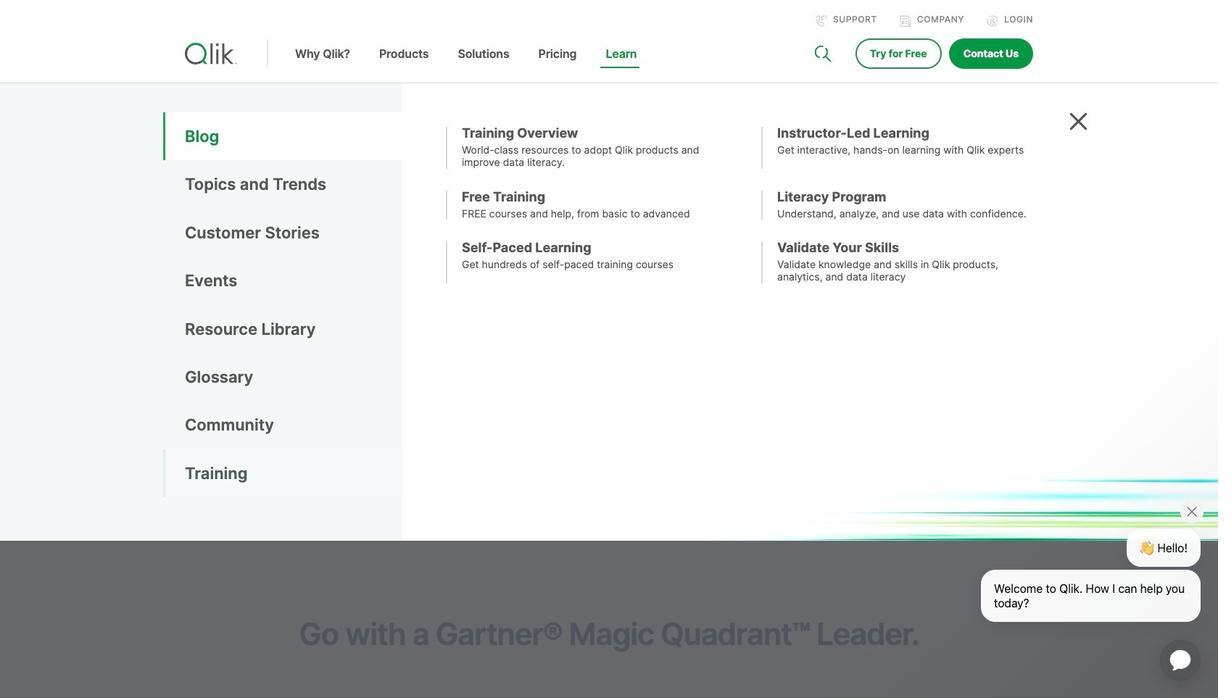 Task type: locate. For each thing, give the bounding box(es) containing it.
company image
[[900, 15, 912, 27]]

application
[[1143, 623, 1218, 698]]

login image
[[987, 15, 999, 27]]

close search image
[[1070, 112, 1088, 131]]



Task type: describe. For each thing, give the bounding box(es) containing it.
qlik image
[[185, 43, 237, 65]]

support image
[[816, 15, 827, 27]]



